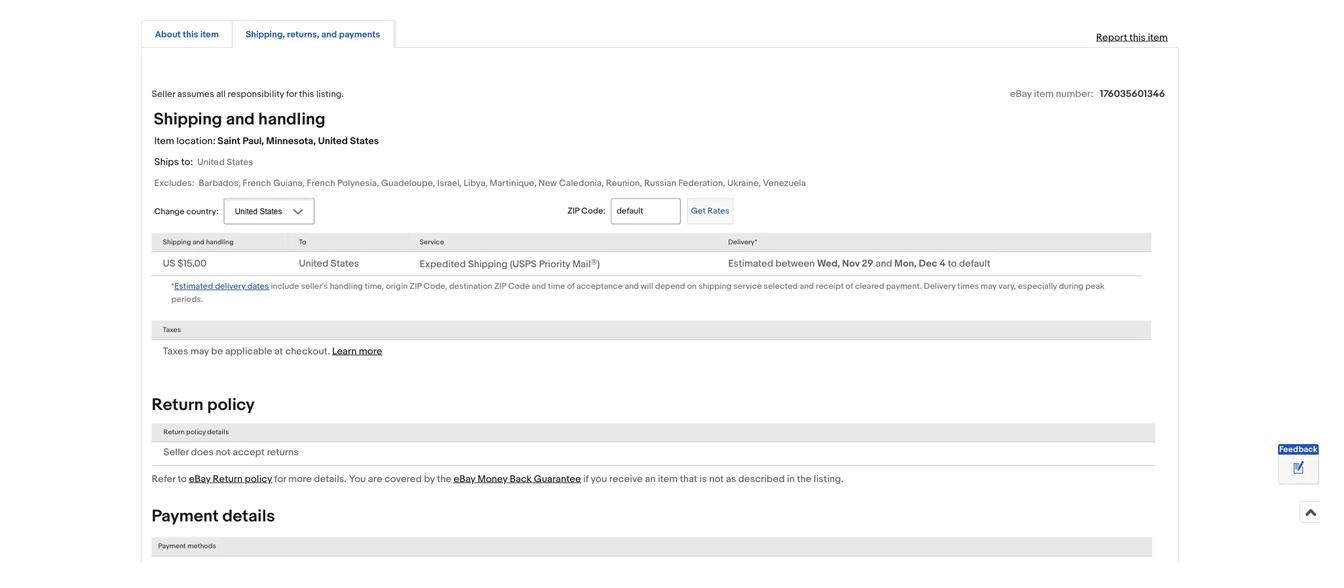 Task type: describe. For each thing, give the bounding box(es) containing it.
get rates button
[[687, 198, 733, 224]]

peak
[[1085, 281, 1104, 291]]

reunion,
[[606, 178, 642, 189]]

paul,
[[243, 135, 264, 147]]

2 horizontal spatial zip
[[567, 206, 579, 216]]

learn
[[332, 345, 357, 357]]

0 vertical spatial handling
[[258, 109, 325, 130]]

return for return policy
[[152, 395, 204, 415]]

estimated delivery dates link
[[174, 280, 269, 292]]

at
[[274, 345, 283, 357]]

and up "saint"
[[226, 109, 255, 130]]

mon,
[[894, 258, 917, 270]]

0 vertical spatial united
[[318, 135, 348, 147]]

0 horizontal spatial not
[[216, 446, 230, 458]]

estimated between wed, nov 29 and mon, dec 4 to default
[[728, 258, 990, 270]]

new
[[539, 178, 557, 189]]

time,
[[365, 281, 384, 291]]

acceptance
[[576, 281, 623, 291]]

returns,
[[287, 29, 319, 40]]

ebay money back guarantee link
[[454, 473, 581, 485]]

1 horizontal spatial to
[[948, 258, 957, 270]]

excludes: barbados, french guiana, french polynesia, guadeloupe, israel, libya, martinique, new caledonia, reunion, russian federation, ukraine, venezuela
[[154, 178, 806, 189]]

service
[[733, 281, 762, 291]]

during
[[1059, 281, 1084, 291]]

item right report
[[1148, 32, 1168, 43]]

policy for return policy
[[207, 395, 255, 415]]

ebay return policy link
[[189, 473, 272, 485]]

us
[[163, 258, 175, 270]]

minnesota,
[[266, 135, 316, 147]]

code
[[508, 281, 530, 291]]

shipping
[[698, 281, 731, 291]]

shipping, returns, and payments
[[246, 29, 380, 40]]

tab list containing about this item
[[141, 18, 1179, 48]]

2 french from the left
[[307, 178, 335, 189]]

2 vertical spatial policy
[[245, 473, 272, 485]]

0 vertical spatial details
[[207, 428, 229, 436]]

expedited
[[420, 258, 466, 270]]

united states
[[299, 258, 359, 270]]

2 horizontal spatial ebay
[[1010, 88, 1032, 100]]

especially
[[1018, 281, 1057, 291]]

(usps
[[510, 258, 537, 270]]

shipping, returns, and payments button
[[246, 28, 380, 41]]

1 vertical spatial details
[[222, 506, 275, 526]]

states inside the ships to: united states
[[227, 157, 253, 168]]

1 vertical spatial may
[[190, 345, 209, 357]]

cleared
[[855, 281, 884, 291]]

include
[[271, 281, 299, 291]]

that
[[680, 473, 697, 485]]

0 vertical spatial states
[[350, 135, 379, 147]]

venezuela
[[763, 178, 806, 189]]

shipping inside expedited shipping (usps priority mail ® )
[[468, 258, 508, 270]]

0 vertical spatial estimated
[[728, 258, 773, 270]]

by
[[424, 473, 435, 485]]

code,
[[424, 281, 447, 291]]

item
[[154, 135, 174, 147]]

saint
[[217, 135, 240, 147]]

and left will
[[625, 281, 639, 291]]

return policy details
[[163, 428, 229, 436]]

russian
[[644, 178, 676, 189]]

this for report
[[1129, 32, 1146, 43]]

taxes for taxes may be applicable at checkout. learn more
[[163, 345, 188, 357]]

delivery
[[215, 281, 246, 291]]

service
[[420, 238, 444, 246]]

policy for return policy details
[[186, 428, 206, 436]]

us $15.00
[[163, 258, 207, 270]]

1 vertical spatial listing.
[[814, 473, 843, 485]]

in
[[787, 473, 795, 485]]

1 french from the left
[[243, 178, 271, 189]]

back
[[510, 473, 532, 485]]

2 vertical spatial states
[[331, 258, 359, 270]]

vary,
[[998, 281, 1016, 291]]

0 vertical spatial shipping
[[154, 109, 222, 130]]

you
[[591, 473, 607, 485]]

0 horizontal spatial estimated
[[174, 281, 213, 291]]

refer
[[152, 473, 175, 485]]

dec
[[919, 258, 937, 270]]

learn more link
[[332, 345, 382, 357]]

1 horizontal spatial zip
[[494, 281, 506, 291]]

code:
[[581, 206, 605, 216]]

guadeloupe,
[[381, 178, 435, 189]]

report
[[1096, 32, 1127, 43]]

accept
[[233, 446, 265, 458]]

change country:
[[154, 207, 218, 217]]

and inside button
[[321, 29, 337, 40]]

29
[[862, 258, 873, 270]]

1 vertical spatial shipping
[[163, 238, 191, 246]]

all
[[216, 89, 226, 100]]

united inside the ships to: united states
[[197, 157, 225, 168]]

is
[[700, 473, 707, 485]]

caledonia,
[[559, 178, 604, 189]]

* estimated delivery dates
[[171, 281, 269, 291]]

israel,
[[437, 178, 462, 189]]

guiana,
[[273, 178, 305, 189]]

$15.00
[[178, 258, 207, 270]]

wed,
[[817, 258, 840, 270]]

country:
[[186, 207, 218, 217]]

seller assumes all responsibility for this listing.
[[152, 89, 344, 100]]

about this item button
[[155, 28, 219, 41]]

time
[[548, 281, 565, 291]]

)
[[597, 258, 600, 270]]

money
[[477, 473, 507, 485]]

item left the number:
[[1034, 88, 1054, 100]]

2 the from the left
[[797, 473, 811, 485]]



Task type: vqa. For each thing, say whether or not it's contained in the screenshot.
Tech on the left top of the page
no



Task type: locate. For each thing, give the bounding box(es) containing it.
0 horizontal spatial of
[[567, 281, 575, 291]]

will
[[641, 281, 653, 291]]

guarantee
[[534, 473, 581, 485]]

about this item
[[155, 29, 219, 40]]

and left 'time'
[[532, 281, 546, 291]]

1 horizontal spatial of
[[846, 281, 853, 291]]

payment.
[[886, 281, 922, 291]]

2 taxes from the top
[[163, 345, 188, 357]]

1 vertical spatial handling
[[206, 238, 234, 246]]

0 horizontal spatial this
[[183, 29, 198, 40]]

shipping up destination
[[468, 258, 508, 270]]

payment details
[[152, 506, 275, 526]]

may
[[981, 281, 996, 291], [190, 345, 209, 357]]

1 vertical spatial for
[[274, 473, 286, 485]]

united up seller's
[[299, 258, 328, 270]]

zip right the origin
[[410, 281, 422, 291]]

to right 4
[[948, 258, 957, 270]]

french right guiana,
[[307, 178, 335, 189]]

return for return policy details
[[163, 428, 185, 436]]

0 horizontal spatial ebay
[[189, 473, 211, 485]]

of right 'time'
[[567, 281, 575, 291]]

of right receipt at the bottom right of page
[[846, 281, 853, 291]]

zip left the code
[[494, 281, 506, 291]]

1 vertical spatial seller
[[163, 446, 189, 458]]

1 vertical spatial to
[[178, 473, 187, 485]]

rates
[[708, 206, 729, 216]]

ebay down does on the left
[[189, 473, 211, 485]]

return down seller does not accept returns
[[213, 473, 242, 485]]

excludes:
[[154, 178, 195, 189]]

1 vertical spatial estimated
[[174, 281, 213, 291]]

may left be
[[190, 345, 209, 357]]

for right responsibility
[[286, 89, 297, 100]]

ZIP Code: text field
[[611, 198, 680, 224]]

1 vertical spatial shipping and handling
[[163, 238, 234, 246]]

2 of from the left
[[846, 281, 853, 291]]

policy down accept
[[245, 473, 272, 485]]

1 horizontal spatial may
[[981, 281, 996, 291]]

ukraine,
[[727, 178, 761, 189]]

4
[[939, 258, 946, 270]]

number:
[[1056, 88, 1093, 100]]

selected
[[764, 281, 798, 291]]

ebay left the number:
[[1010, 88, 1032, 100]]

handling down country:
[[206, 238, 234, 246]]

payment for payment details
[[152, 506, 219, 526]]

taxes left be
[[163, 345, 188, 357]]

taxes down periods.
[[163, 326, 181, 334]]

2 horizontal spatial this
[[1129, 32, 1146, 43]]

refer to ebay return policy for more details. you are covered by the ebay money back guarantee if you receive an item that is not as described in the listing.
[[152, 473, 843, 485]]

0 vertical spatial may
[[981, 281, 996, 291]]

does
[[191, 446, 214, 458]]

ships
[[154, 156, 179, 168]]

may inside include seller's handling time, origin zip code, destination zip code and time of acceptance and will depend on shipping service selected and receipt of cleared payment. delivery times may vary, especially during peak periods.
[[981, 281, 996, 291]]

details
[[207, 428, 229, 436], [222, 506, 275, 526]]

0 vertical spatial policy
[[207, 395, 255, 415]]

may left vary,
[[981, 281, 996, 291]]

on
[[687, 281, 697, 291]]

2 vertical spatial united
[[299, 258, 328, 270]]

0 vertical spatial payment
[[152, 506, 219, 526]]

for down returns
[[274, 473, 286, 485]]

ebay
[[1010, 88, 1032, 100], [189, 473, 211, 485], [454, 473, 475, 485]]

barbados,
[[199, 178, 241, 189]]

federation,
[[678, 178, 725, 189]]

tab list
[[141, 18, 1179, 48]]

2 vertical spatial shipping
[[468, 258, 508, 270]]

polynesia,
[[337, 178, 379, 189]]

item right "an"
[[658, 473, 678, 485]]

1 horizontal spatial handling
[[258, 109, 325, 130]]

if
[[583, 473, 589, 485]]

taxes may be applicable at checkout. learn more
[[163, 345, 382, 357]]

feedback
[[1279, 444, 1318, 455]]

2 vertical spatial handling
[[330, 281, 363, 291]]

seller left assumes
[[152, 89, 175, 100]]

to right refer
[[178, 473, 187, 485]]

1 vertical spatial payment
[[158, 542, 186, 551]]

1 horizontal spatial the
[[797, 473, 811, 485]]

receipt
[[816, 281, 844, 291]]

libya,
[[464, 178, 488, 189]]

return down 'return policy' on the left bottom of page
[[163, 428, 185, 436]]

zip left code:
[[567, 206, 579, 216]]

change
[[154, 207, 184, 217]]

*
[[171, 281, 174, 291]]

shipping up location:
[[154, 109, 222, 130]]

1 vertical spatial return
[[163, 428, 185, 436]]

policy up return policy details
[[207, 395, 255, 415]]

0 horizontal spatial more
[[288, 473, 312, 485]]

seller left does on the left
[[163, 446, 189, 458]]

shipping and handling up "saint"
[[154, 109, 325, 130]]

seller for seller assumes all responsibility for this listing.
[[152, 89, 175, 100]]

states
[[350, 135, 379, 147], [227, 157, 253, 168], [331, 258, 359, 270]]

include seller's handling time, origin zip code, destination zip code and time of acceptance and will depend on shipping service selected and receipt of cleared payment. delivery times may vary, especially during peak periods.
[[171, 281, 1104, 305]]

2 vertical spatial return
[[213, 473, 242, 485]]

periods.
[[171, 294, 203, 305]]

to
[[299, 238, 306, 246]]

item right about
[[200, 29, 219, 40]]

2 horizontal spatial handling
[[330, 281, 363, 291]]

payment up payment methods
[[152, 506, 219, 526]]

delivery
[[924, 281, 955, 291]]

0 vertical spatial listing.
[[316, 89, 344, 100]]

payment for payment methods
[[158, 542, 186, 551]]

0 vertical spatial to
[[948, 258, 957, 270]]

handling
[[258, 109, 325, 130], [206, 238, 234, 246], [330, 281, 363, 291]]

more right learn
[[359, 345, 382, 357]]

item inside button
[[200, 29, 219, 40]]

an
[[645, 473, 656, 485]]

zip code:
[[567, 206, 605, 216]]

be
[[211, 345, 223, 357]]

0 horizontal spatial handling
[[206, 238, 234, 246]]

details down ebay return policy link at the bottom of page
[[222, 506, 275, 526]]

taxes
[[163, 326, 181, 334], [163, 345, 188, 357]]

0 horizontal spatial french
[[243, 178, 271, 189]]

1 horizontal spatial french
[[307, 178, 335, 189]]

0 vertical spatial seller
[[152, 89, 175, 100]]

for
[[286, 89, 297, 100], [274, 473, 286, 485]]

0 vertical spatial return
[[152, 395, 204, 415]]

0 vertical spatial for
[[286, 89, 297, 100]]

this right about
[[183, 29, 198, 40]]

and right 29
[[876, 258, 892, 270]]

shipping,
[[246, 29, 285, 40]]

this for about
[[183, 29, 198, 40]]

estimated up service
[[728, 258, 773, 270]]

checkout.
[[285, 345, 330, 357]]

item location: saint paul, minnesota, united states
[[154, 135, 379, 147]]

return up return policy details
[[152, 395, 204, 415]]

shipping and handling up $15.00
[[163, 238, 234, 246]]

get rates
[[691, 206, 729, 216]]

return
[[152, 395, 204, 415], [163, 428, 185, 436], [213, 473, 242, 485]]

taxes for taxes
[[163, 326, 181, 334]]

1 horizontal spatial not
[[709, 473, 724, 485]]

covered
[[384, 473, 422, 485]]

this
[[183, 29, 198, 40], [1129, 32, 1146, 43], [299, 89, 314, 100]]

1 vertical spatial taxes
[[163, 345, 188, 357]]

1 vertical spatial united
[[197, 157, 225, 168]]

ebay left money
[[454, 473, 475, 485]]

and
[[321, 29, 337, 40], [226, 109, 255, 130], [193, 238, 204, 246], [876, 258, 892, 270], [532, 281, 546, 291], [625, 281, 639, 291], [800, 281, 814, 291]]

1 vertical spatial more
[[288, 473, 312, 485]]

1 horizontal spatial this
[[299, 89, 314, 100]]

shipping up us $15.00
[[163, 238, 191, 246]]

not right does on the left
[[216, 446, 230, 458]]

default
[[959, 258, 990, 270]]

described
[[738, 473, 785, 485]]

policy up does on the left
[[186, 428, 206, 436]]

report this item
[[1096, 32, 1168, 43]]

0 vertical spatial more
[[359, 345, 382, 357]]

handling up minnesota,
[[258, 109, 325, 130]]

1 horizontal spatial estimated
[[728, 258, 773, 270]]

nov
[[842, 258, 860, 270]]

0 vertical spatial taxes
[[163, 326, 181, 334]]

and up $15.00
[[193, 238, 204, 246]]

not right is
[[709, 473, 724, 485]]

details up seller does not accept returns
[[207, 428, 229, 436]]

to
[[948, 258, 957, 270], [178, 473, 187, 485]]

and left receipt at the bottom right of page
[[800, 281, 814, 291]]

assumes
[[177, 89, 214, 100]]

0 vertical spatial not
[[216, 446, 230, 458]]

more left details.
[[288, 473, 312, 485]]

0 horizontal spatial the
[[437, 473, 451, 485]]

1 vertical spatial states
[[227, 157, 253, 168]]

united up barbados,
[[197, 157, 225, 168]]

payment left methods
[[158, 542, 186, 551]]

french left guiana,
[[243, 178, 271, 189]]

receive
[[609, 473, 643, 485]]

ships to: united states
[[154, 156, 253, 168]]

176035601346
[[1100, 88, 1165, 100]]

this up minnesota,
[[299, 89, 314, 100]]

between
[[776, 258, 815, 270]]

®
[[591, 257, 597, 265]]

0 horizontal spatial zip
[[410, 281, 422, 291]]

seller for seller does not accept returns
[[163, 446, 189, 458]]

about
[[155, 29, 181, 40]]

handling inside include seller's handling time, origin zip code, destination zip code and time of acceptance and will depend on shipping service selected and receipt of cleared payment. delivery times may vary, especially during peak periods.
[[330, 281, 363, 291]]

item
[[200, 29, 219, 40], [1148, 32, 1168, 43], [1034, 88, 1054, 100], [658, 473, 678, 485]]

destination
[[449, 281, 492, 291]]

1 the from the left
[[437, 473, 451, 485]]

1 vertical spatial not
[[709, 473, 724, 485]]

united right minnesota,
[[318, 135, 348, 147]]

methods
[[187, 542, 216, 551]]

return policy
[[152, 395, 255, 415]]

seller does not accept returns
[[163, 446, 299, 458]]

payment methods
[[158, 542, 216, 551]]

0 vertical spatial shipping and handling
[[154, 109, 325, 130]]

0 horizontal spatial may
[[190, 345, 209, 357]]

to:
[[181, 156, 193, 168]]

depend
[[655, 281, 685, 291]]

estimated up periods.
[[174, 281, 213, 291]]

and right returns,
[[321, 29, 337, 40]]

french
[[243, 178, 271, 189], [307, 178, 335, 189]]

1 of from the left
[[567, 281, 575, 291]]

1 horizontal spatial ebay
[[454, 473, 475, 485]]

listing. right 'in' in the right of the page
[[814, 473, 843, 485]]

1 taxes from the top
[[163, 326, 181, 334]]

1 vertical spatial policy
[[186, 428, 206, 436]]

the right 'by' on the left of the page
[[437, 473, 451, 485]]

shipping
[[154, 109, 222, 130], [163, 238, 191, 246], [468, 258, 508, 270]]

location:
[[176, 135, 216, 147]]

the right 'in' in the right of the page
[[797, 473, 811, 485]]

handling left time,
[[330, 281, 363, 291]]

this inside button
[[183, 29, 198, 40]]

1 horizontal spatial more
[[359, 345, 382, 357]]

listing. down shipping, returns, and payments
[[316, 89, 344, 100]]

0 horizontal spatial listing.
[[316, 89, 344, 100]]

this right report
[[1129, 32, 1146, 43]]

0 horizontal spatial to
[[178, 473, 187, 485]]

as
[[726, 473, 736, 485]]

1 horizontal spatial listing.
[[814, 473, 843, 485]]



